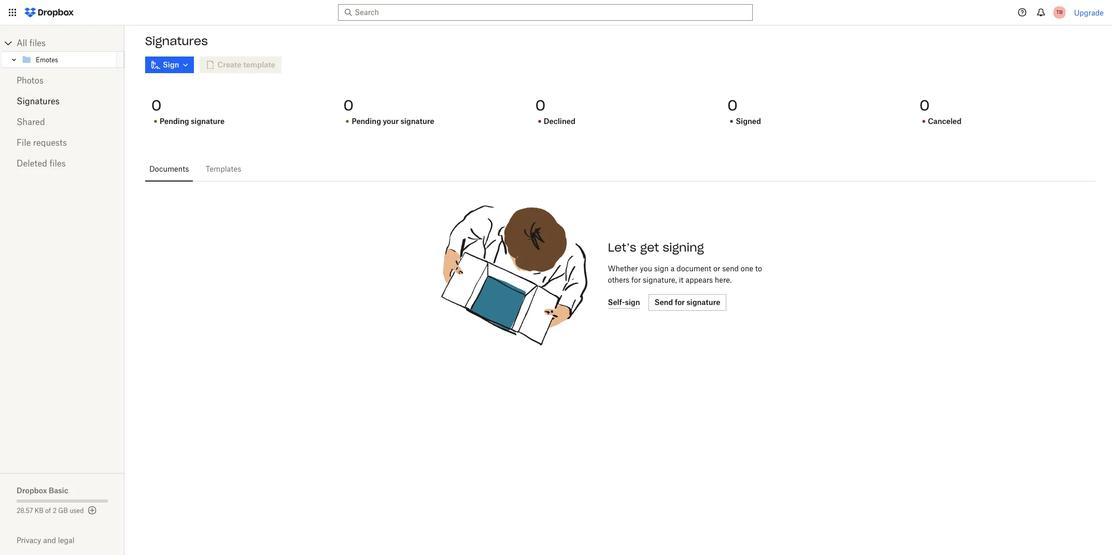 Task type: describe. For each thing, give the bounding box(es) containing it.
shared link
[[17, 112, 108, 132]]

tb button
[[1052, 4, 1069, 21]]

send
[[655, 298, 674, 307]]

0 for declined
[[536, 96, 546, 115]]

tab list containing documents
[[145, 157, 1096, 182]]

dropbox
[[17, 486, 47, 495]]

0 for pending your signature
[[344, 96, 354, 115]]

pending for pending your signature
[[352, 117, 381, 126]]

dropbox logo - go to the homepage image
[[21, 4, 77, 21]]

all files
[[17, 38, 46, 48]]

get more space image
[[86, 504, 98, 517]]

requests
[[33, 137, 67, 148]]

file requests
[[17, 137, 67, 148]]

for inside whether you sign a document or send one to others for signature, it appears here.
[[632, 276, 641, 284]]

self-
[[608, 298, 625, 306]]

send for signature
[[655, 298, 721, 307]]

documents
[[149, 164, 189, 173]]

for inside button
[[675, 298, 685, 307]]

sign button
[[145, 57, 194, 73]]

templates tab
[[202, 157, 246, 182]]

gb
[[58, 507, 68, 515]]

photos link
[[17, 70, 108, 91]]

file
[[17, 137, 31, 148]]

self-sign button
[[608, 296, 641, 309]]

all
[[17, 38, 27, 48]]

deleted files
[[17, 158, 66, 169]]

and
[[43, 536, 56, 545]]

privacy
[[17, 536, 41, 545]]

signed
[[736, 117, 762, 126]]

0 for canceled
[[920, 96, 930, 115]]

pending for pending signature
[[160, 117, 189, 126]]

signatures inside the signatures link
[[17, 96, 60, 106]]

others
[[608, 276, 630, 284]]

sign
[[163, 60, 179, 69]]

signature for send for signature
[[687, 298, 721, 307]]

here.
[[715, 276, 732, 284]]

signing
[[663, 240, 705, 255]]

files for all files
[[29, 38, 46, 48]]

send for signature button
[[649, 294, 727, 311]]

kb
[[35, 507, 44, 515]]

0 for pending signature
[[152, 96, 162, 115]]

0 horizontal spatial signature
[[191, 117, 225, 126]]

shared
[[17, 117, 45, 127]]



Task type: vqa. For each thing, say whether or not it's contained in the screenshot.
Photos LINK
yes



Task type: locate. For each thing, give the bounding box(es) containing it.
files inside deleted files link
[[50, 158, 66, 169]]

0 vertical spatial signatures
[[145, 34, 208, 48]]

sign left a
[[655, 264, 669, 273]]

0
[[152, 96, 162, 115], [344, 96, 354, 115], [536, 96, 546, 115], [728, 96, 738, 115], [920, 96, 930, 115]]

signatures link
[[17, 91, 108, 112]]

0 for signed
[[728, 96, 738, 115]]

1 pending from the left
[[160, 117, 189, 126]]

2
[[53, 507, 57, 515]]

1 horizontal spatial pending
[[352, 117, 381, 126]]

let's get signing
[[608, 240, 705, 255]]

all files link
[[17, 35, 125, 51]]

0 horizontal spatial files
[[29, 38, 46, 48]]

privacy and legal link
[[17, 536, 125, 545]]

0 up declined
[[536, 96, 546, 115]]

0 horizontal spatial pending
[[160, 117, 189, 126]]

0 vertical spatial files
[[29, 38, 46, 48]]

files right 'all'
[[29, 38, 46, 48]]

global header element
[[0, 0, 1113, 25]]

1 vertical spatial sign
[[625, 298, 641, 306]]

3 0 from the left
[[536, 96, 546, 115]]

1 horizontal spatial signatures
[[145, 34, 208, 48]]

2 horizontal spatial signature
[[687, 298, 721, 307]]

1 horizontal spatial for
[[675, 298, 685, 307]]

dropbox basic
[[17, 486, 68, 495]]

signature inside button
[[687, 298, 721, 307]]

for down you
[[632, 276, 641, 284]]

tb
[[1057, 9, 1064, 16]]

1 horizontal spatial files
[[50, 158, 66, 169]]

you
[[640, 264, 653, 273]]

5 0 from the left
[[920, 96, 930, 115]]

pending your signature
[[352, 117, 435, 126]]

0 horizontal spatial sign
[[625, 298, 641, 306]]

2 pending from the left
[[352, 117, 381, 126]]

1 horizontal spatial sign
[[655, 264, 669, 273]]

signature for pending your signature
[[401, 117, 435, 126]]

signature up 'templates'
[[191, 117, 225, 126]]

files for deleted files
[[50, 158, 66, 169]]

used
[[70, 507, 84, 515]]

deleted files link
[[17, 153, 108, 174]]

of
[[45, 507, 51, 515]]

all files tree
[[2, 35, 125, 68]]

basic
[[49, 486, 68, 495]]

2 0 from the left
[[344, 96, 354, 115]]

Search in folder "Dropbox" text field
[[355, 7, 734, 18]]

files down file requests 'link' at the left top of page
[[50, 158, 66, 169]]

sign inside self-sign button
[[625, 298, 641, 306]]

emotes
[[36, 56, 58, 64]]

to
[[756, 264, 763, 273]]

signatures up shared
[[17, 96, 60, 106]]

sign down others
[[625, 298, 641, 306]]

templates
[[206, 164, 241, 173]]

appears
[[686, 276, 713, 284]]

pending up documents
[[160, 117, 189, 126]]

0 up the pending signature
[[152, 96, 162, 115]]

sign inside whether you sign a document or send one to others for signature, it appears here.
[[655, 264, 669, 273]]

upgrade link
[[1075, 8, 1105, 17]]

files inside "all files" link
[[29, 38, 46, 48]]

signature,
[[643, 276, 677, 284]]

0 up canceled at right
[[920, 96, 930, 115]]

your
[[383, 117, 399, 126]]

0 horizontal spatial for
[[632, 276, 641, 284]]

tab list
[[145, 157, 1096, 182]]

signature right "your"
[[401, 117, 435, 126]]

signatures
[[145, 34, 208, 48], [17, 96, 60, 106]]

or
[[714, 264, 721, 273]]

28.57
[[17, 507, 33, 515]]

4 0 from the left
[[728, 96, 738, 115]]

privacy and legal
[[17, 536, 75, 545]]

0 vertical spatial sign
[[655, 264, 669, 273]]

it
[[679, 276, 684, 284]]

a
[[671, 264, 675, 273]]

signature down appears in the right of the page
[[687, 298, 721, 307]]

self-sign
[[608, 298, 641, 306]]

whether
[[608, 264, 638, 273]]

for right the send
[[675, 298, 685, 307]]

file requests link
[[17, 132, 108, 153]]

upgrade
[[1075, 8, 1105, 17]]

0 up pending your signature
[[344, 96, 354, 115]]

legal
[[58, 536, 75, 545]]

send
[[723, 264, 739, 273]]

files
[[29, 38, 46, 48], [50, 158, 66, 169]]

1 vertical spatial files
[[50, 158, 66, 169]]

1 vertical spatial signatures
[[17, 96, 60, 106]]

get
[[641, 240, 660, 255]]

deleted
[[17, 158, 47, 169]]

28.57 kb of 2 gb used
[[17, 507, 84, 515]]

1 0 from the left
[[152, 96, 162, 115]]

documents tab
[[145, 157, 193, 182]]

photos
[[17, 75, 44, 86]]

let's
[[608, 240, 637, 255]]

for
[[632, 276, 641, 284], [675, 298, 685, 307]]

pending signature
[[160, 117, 225, 126]]

declined
[[544, 117, 576, 126]]

1 vertical spatial for
[[675, 298, 685, 307]]

0 up the signed
[[728, 96, 738, 115]]

canceled
[[929, 117, 962, 126]]

signatures up sign
[[145, 34, 208, 48]]

signature
[[191, 117, 225, 126], [401, 117, 435, 126], [687, 298, 721, 307]]

1 horizontal spatial signature
[[401, 117, 435, 126]]

sign
[[655, 264, 669, 273], [625, 298, 641, 306]]

whether you sign a document or send one to others for signature, it appears here.
[[608, 264, 763, 284]]

0 vertical spatial for
[[632, 276, 641, 284]]

one
[[741, 264, 754, 273]]

document
[[677, 264, 712, 273]]

pending left "your"
[[352, 117, 381, 126]]

0 horizontal spatial signatures
[[17, 96, 60, 106]]

pending
[[160, 117, 189, 126], [352, 117, 381, 126]]

emotes link
[[21, 53, 115, 66]]



